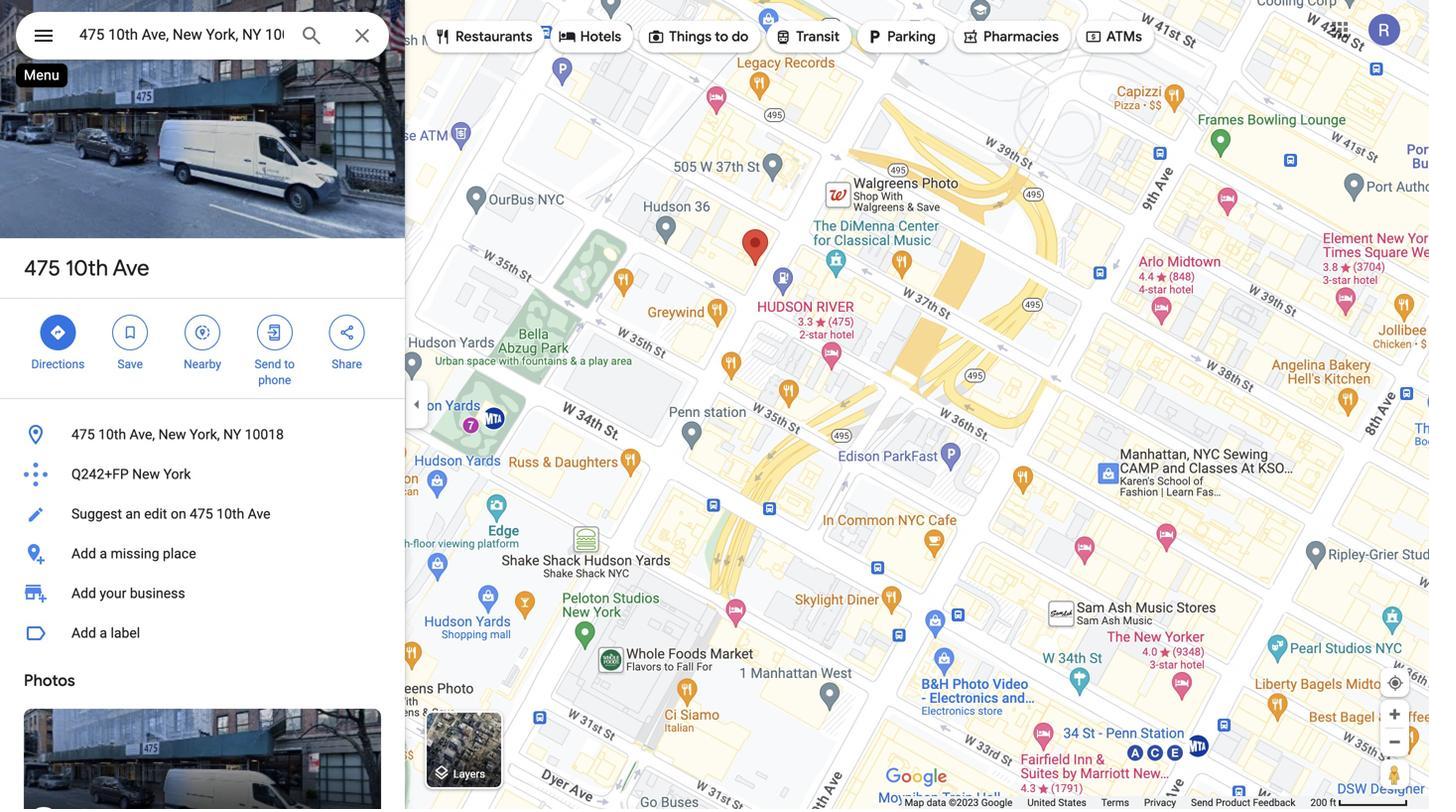 Task type: describe. For each thing, give the bounding box(es) containing it.
united states
[[1028, 797, 1087, 809]]

add a missing place
[[71, 545, 196, 562]]

nearby
[[184, 357, 221, 371]]


[[121, 322, 139, 343]]

terms
[[1102, 797, 1130, 809]]

add a label button
[[0, 613, 405, 653]]

label
[[111, 625, 140, 641]]


[[962, 26, 980, 48]]


[[775, 26, 792, 48]]

2 vertical spatial 10th
[[217, 506, 244, 522]]

edit
[[144, 506, 167, 522]]

send to phone
[[255, 357, 295, 387]]

200 ft button
[[1311, 797, 1409, 809]]

do
[[732, 28, 749, 46]]

privacy
[[1144, 797, 1176, 809]]

parking
[[888, 28, 936, 46]]

 parking
[[866, 26, 936, 48]]

200 ft
[[1311, 797, 1337, 809]]

layers
[[453, 768, 485, 780]]

475 10th Ave, New York, NY 10018 field
[[16, 12, 389, 60]]

actions for 475 10th ave region
[[0, 299, 405, 398]]

©2023
[[949, 797, 979, 809]]

475 for 475 10th ave, new york, ny 10018
[[71, 426, 95, 443]]

united
[[1028, 797, 1056, 809]]

google
[[982, 797, 1013, 809]]

privacy button
[[1144, 796, 1176, 809]]

10018
[[245, 426, 284, 443]]

suggest an edit on 475 10th ave button
[[0, 494, 405, 534]]

add your business link
[[0, 574, 405, 613]]

ave,
[[130, 426, 155, 443]]

business
[[130, 585, 185, 602]]

send for send to phone
[[255, 357, 281, 371]]

 things to do
[[647, 26, 749, 48]]

pharmacies
[[984, 28, 1059, 46]]


[[559, 26, 576, 48]]


[[266, 322, 284, 343]]

ny
[[223, 426, 241, 443]]

send product feedback button
[[1191, 796, 1296, 809]]

 atms
[[1085, 26, 1142, 48]]

missing
[[111, 545, 159, 562]]

475 10th ave
[[24, 254, 149, 282]]

your
[[100, 585, 126, 602]]

things
[[669, 28, 712, 46]]


[[866, 26, 884, 48]]


[[32, 21, 56, 50]]

save
[[118, 357, 143, 371]]

send for send product feedback
[[1191, 797, 1214, 809]]

none field inside 475 10th ave, new york, ny 10018 field
[[79, 23, 284, 47]]

share
[[332, 357, 362, 371]]

collapse side panel image
[[406, 394, 428, 415]]

data
[[927, 797, 947, 809]]

transit
[[796, 28, 840, 46]]

475 10th ave, new york, ny 10018 button
[[0, 415, 405, 455]]

map data ©2023 google
[[905, 797, 1013, 809]]

on
[[171, 506, 186, 522]]

product
[[1216, 797, 1251, 809]]

footer inside 'google maps' element
[[905, 796, 1311, 809]]

0 vertical spatial ave
[[113, 254, 149, 282]]

add a label
[[71, 625, 140, 641]]

475 10th ave main content
[[0, 0, 405, 809]]

york
[[163, 466, 191, 482]]

add a missing place button
[[0, 534, 405, 574]]

suggest an edit on 475 10th ave
[[71, 506, 271, 522]]

200
[[1311, 797, 1328, 809]]

phone
[[258, 373, 291, 387]]

show your location image
[[1387, 674, 1405, 692]]

restaurants
[[456, 28, 533, 46]]

 transit
[[775, 26, 840, 48]]

suggest
[[71, 506, 122, 522]]

new inside q242+fp new york button
[[132, 466, 160, 482]]

10th for ave
[[65, 254, 108, 282]]

 button
[[16, 12, 71, 64]]

a for missing
[[100, 545, 107, 562]]


[[338, 322, 356, 343]]


[[1085, 26, 1103, 48]]

q242+fp new york button
[[0, 455, 405, 494]]



Task type: locate. For each thing, give the bounding box(es) containing it.
10th down q242+fp new york button
[[217, 506, 244, 522]]

a left missing
[[100, 545, 107, 562]]

place
[[163, 545, 196, 562]]

united states button
[[1028, 796, 1087, 809]]

add left label
[[71, 625, 96, 641]]

add your business
[[71, 585, 185, 602]]

 pharmacies
[[962, 26, 1059, 48]]

map
[[905, 797, 924, 809]]

1 vertical spatial 475
[[71, 426, 95, 443]]

475 up q242+fp at the left bottom
[[71, 426, 95, 443]]

0 horizontal spatial ave
[[113, 254, 149, 282]]

10th for ave,
[[98, 426, 126, 443]]

send inside send to phone
[[255, 357, 281, 371]]

feedback
[[1253, 797, 1296, 809]]

a inside add a missing place button
[[100, 545, 107, 562]]

a
[[100, 545, 107, 562], [100, 625, 107, 641]]

a left label
[[100, 625, 107, 641]]

a for label
[[100, 625, 107, 641]]

1 vertical spatial new
[[132, 466, 160, 482]]

3 add from the top
[[71, 625, 96, 641]]

show street view coverage image
[[1381, 759, 1410, 789]]

atms
[[1107, 28, 1142, 46]]

1 vertical spatial ave
[[248, 506, 271, 522]]

add for add your business
[[71, 585, 96, 602]]


[[49, 322, 67, 343]]

zoom out image
[[1388, 735, 1403, 749]]

1 vertical spatial to
[[284, 357, 295, 371]]

add inside button
[[71, 625, 96, 641]]

475 for 475 10th ave
[[24, 254, 60, 282]]

0 horizontal spatial send
[[255, 357, 281, 371]]

add inside button
[[71, 545, 96, 562]]

1 add from the top
[[71, 545, 96, 562]]

1 horizontal spatial send
[[1191, 797, 1214, 809]]

add down suggest
[[71, 545, 96, 562]]

1 vertical spatial a
[[100, 625, 107, 641]]

475 up the 
[[24, 254, 60, 282]]

2 add from the top
[[71, 585, 96, 602]]

0 horizontal spatial to
[[284, 357, 295, 371]]

10th
[[65, 254, 108, 282], [98, 426, 126, 443], [217, 506, 244, 522]]

 restaurants
[[434, 26, 533, 48]]

1 horizontal spatial to
[[715, 28, 729, 46]]

footer
[[905, 796, 1311, 809]]

0 vertical spatial send
[[255, 357, 281, 371]]

to inside send to phone
[[284, 357, 295, 371]]

0 horizontal spatial 475
[[24, 254, 60, 282]]

to inside the  things to do
[[715, 28, 729, 46]]

zoom in image
[[1388, 707, 1403, 722]]

ave
[[113, 254, 149, 282], [248, 506, 271, 522]]

0 vertical spatial to
[[715, 28, 729, 46]]

new right the ave,
[[158, 426, 186, 443]]

to left do
[[715, 28, 729, 46]]

0 vertical spatial add
[[71, 545, 96, 562]]


[[647, 26, 665, 48]]

0 vertical spatial a
[[100, 545, 107, 562]]

add
[[71, 545, 96, 562], [71, 585, 96, 602], [71, 625, 96, 641]]

 search field
[[16, 12, 389, 64]]

475
[[24, 254, 60, 282], [71, 426, 95, 443], [190, 506, 213, 522]]

0 vertical spatial 475
[[24, 254, 60, 282]]

a inside add a label button
[[100, 625, 107, 641]]


[[194, 322, 211, 343]]

 hotels
[[559, 26, 622, 48]]

an
[[125, 506, 141, 522]]

2 horizontal spatial 475
[[190, 506, 213, 522]]

to
[[715, 28, 729, 46], [284, 357, 295, 371]]

1 horizontal spatial 475
[[71, 426, 95, 443]]

send left "product"
[[1191, 797, 1214, 809]]

2 vertical spatial 475
[[190, 506, 213, 522]]

ft
[[1330, 797, 1337, 809]]

1 vertical spatial 10th
[[98, 426, 126, 443]]

add left the your
[[71, 585, 96, 602]]

to up phone
[[284, 357, 295, 371]]

footer containing map data ©2023 google
[[905, 796, 1311, 809]]

add for add a label
[[71, 625, 96, 641]]

new left york
[[132, 466, 160, 482]]

ave up 
[[113, 254, 149, 282]]

send product feedback
[[1191, 797, 1296, 809]]

add for add a missing place
[[71, 545, 96, 562]]

2 vertical spatial add
[[71, 625, 96, 641]]

10th left the ave,
[[98, 426, 126, 443]]

475 right on
[[190, 506, 213, 522]]

new inside 475 10th ave, new york, ny 10018 button
[[158, 426, 186, 443]]

1 a from the top
[[100, 545, 107, 562]]

send up phone
[[255, 357, 281, 371]]

photos
[[24, 671, 75, 691]]

york,
[[190, 426, 220, 443]]

google maps element
[[0, 0, 1429, 809]]

475 10th ave, new york, ny 10018
[[71, 426, 284, 443]]

terms button
[[1102, 796, 1130, 809]]

hotels
[[580, 28, 622, 46]]

None field
[[79, 23, 284, 47]]

ave down q242+fp new york button
[[248, 506, 271, 522]]

1 vertical spatial add
[[71, 585, 96, 602]]

0 vertical spatial 10th
[[65, 254, 108, 282]]

ave inside button
[[248, 506, 271, 522]]

states
[[1059, 797, 1087, 809]]

q242+fp
[[71, 466, 129, 482]]

2 a from the top
[[100, 625, 107, 641]]

send inside button
[[1191, 797, 1214, 809]]

1 vertical spatial send
[[1191, 797, 1214, 809]]

send
[[255, 357, 281, 371], [1191, 797, 1214, 809]]

1 horizontal spatial ave
[[248, 506, 271, 522]]

q242+fp new york
[[71, 466, 191, 482]]

0 vertical spatial new
[[158, 426, 186, 443]]

directions
[[31, 357, 85, 371]]

new
[[158, 426, 186, 443], [132, 466, 160, 482]]

google account: ruby anderson  
(rubyanndersson@gmail.com) image
[[1369, 14, 1401, 46]]


[[434, 26, 452, 48]]

10th up the 
[[65, 254, 108, 282]]



Task type: vqa. For each thing, say whether or not it's contained in the screenshot.


